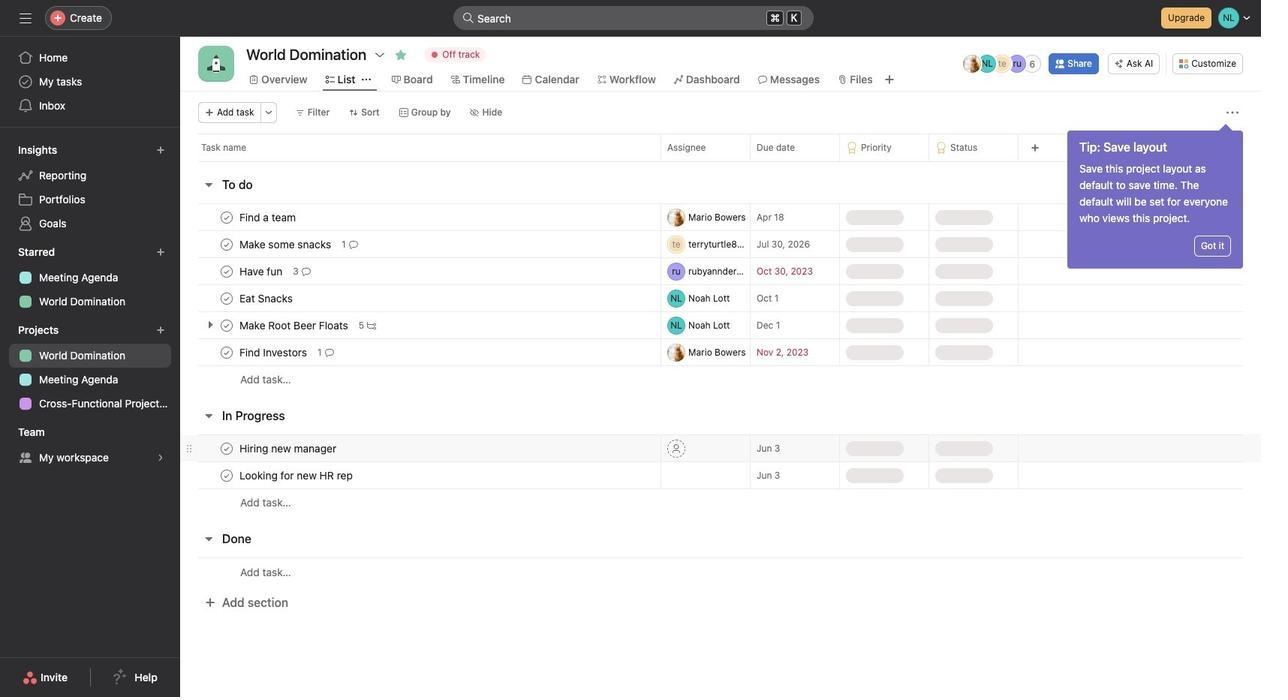 Task type: locate. For each thing, give the bounding box(es) containing it.
mark complete checkbox inside the find investors cell
[[218, 344, 236, 362]]

1 collapse task list for this group image from the top
[[203, 410, 215, 422]]

2 collapse task list for this group image from the top
[[203, 533, 215, 545]]

mark complete checkbox inside find a team cell
[[218, 208, 236, 226]]

0 vertical spatial mark complete image
[[218, 208, 236, 226]]

4 mark complete image from the top
[[218, 344, 236, 362]]

task name text field for the find investors cell
[[237, 345, 312, 360]]

1 mark complete checkbox from the top
[[218, 208, 236, 226]]

projects element
[[0, 317, 180, 419]]

mark complete image inside the looking for new hr rep cell
[[218, 467, 236, 485]]

add tab image
[[884, 74, 896, 86]]

remove from starred image
[[395, 49, 407, 61]]

Task name text field
[[237, 210, 300, 225], [237, 237, 336, 252], [237, 264, 287, 279], [237, 345, 312, 360]]

rocket image
[[207, 55, 225, 73]]

add field image
[[1031, 143, 1040, 152]]

make root beer floats cell
[[180, 312, 661, 339]]

Task name text field
[[237, 291, 297, 306], [237, 318, 353, 333], [237, 441, 341, 456], [237, 468, 357, 483]]

1 mark complete image from the top
[[218, 235, 236, 253]]

6 mark complete checkbox from the top
[[218, 440, 236, 458]]

4 task name text field from the top
[[237, 345, 312, 360]]

5 mark complete image from the top
[[218, 440, 236, 458]]

None field
[[454, 6, 814, 30]]

task name text field inside the looking for new hr rep cell
[[237, 468, 357, 483]]

mark complete image for task name text box in the looking for new hr rep cell
[[218, 467, 236, 485]]

2 task name text field from the top
[[237, 237, 336, 252]]

1 vertical spatial collapse task list for this group image
[[203, 533, 215, 545]]

3 task name text field from the top
[[237, 441, 341, 456]]

mark complete checkbox inside make some snacks cell
[[218, 235, 236, 253]]

1 task name text field from the top
[[237, 210, 300, 225]]

mark complete checkbox inside the looking for new hr rep cell
[[218, 467, 236, 485]]

3 mark complete image from the top
[[218, 317, 236, 335]]

task name text field for hiring new manager cell
[[237, 441, 341, 456]]

task name text field inside the find investors cell
[[237, 345, 312, 360]]

task name text field inside find a team cell
[[237, 210, 300, 225]]

mark complete image inside eat snacks 'cell'
[[218, 290, 236, 308]]

eat snacks cell
[[180, 285, 661, 312]]

mark complete checkbox for task name text box in the hiring new manager cell
[[218, 440, 236, 458]]

mark complete image for task name text field within find a team cell
[[218, 208, 236, 226]]

find a team cell
[[180, 204, 661, 231]]

task name text field inside make root beer floats cell
[[237, 318, 353, 333]]

Mark complete checkbox
[[218, 235, 236, 253], [218, 467, 236, 485]]

mark complete checkbox inside eat snacks 'cell'
[[218, 290, 236, 308]]

2 mark complete image from the top
[[218, 290, 236, 308]]

find investors cell
[[180, 339, 661, 366]]

2 vertical spatial mark complete image
[[218, 467, 236, 485]]

4 mark complete checkbox from the top
[[218, 317, 236, 335]]

2 mark complete checkbox from the top
[[218, 262, 236, 280]]

task name text field for the looking for new hr rep cell
[[237, 468, 357, 483]]

0 vertical spatial collapse task list for this group image
[[203, 410, 215, 422]]

mark complete image for the find investors cell
[[218, 344, 236, 362]]

2 mark complete checkbox from the top
[[218, 467, 236, 485]]

mark complete image inside find a team cell
[[218, 208, 236, 226]]

4 task name text field from the top
[[237, 468, 357, 483]]

mark complete checkbox inside have fun cell
[[218, 262, 236, 280]]

task name text field inside have fun cell
[[237, 264, 287, 279]]

row
[[180, 134, 1262, 161], [198, 161, 1244, 162], [180, 204, 1262, 231], [180, 231, 1262, 258], [180, 258, 1262, 285], [180, 285, 1262, 312], [180, 312, 1262, 339], [180, 339, 1262, 366], [180, 366, 1262, 394], [180, 435, 1262, 463], [180, 462, 1262, 490], [180, 489, 1262, 517], [180, 558, 1262, 587]]

header to do tree grid
[[180, 204, 1262, 394]]

5 mark complete checkbox from the top
[[218, 344, 236, 362]]

task name text field inside eat snacks 'cell'
[[237, 291, 297, 306]]

1 vertical spatial mark complete image
[[218, 262, 236, 280]]

hiring new manager cell
[[180, 435, 661, 463]]

1 mark complete image from the top
[[218, 208, 236, 226]]

mark complete image for task name text field inside have fun cell
[[218, 262, 236, 280]]

task name text field for eat snacks 'cell'
[[237, 291, 297, 306]]

2 task name text field from the top
[[237, 318, 353, 333]]

collapse task list for this group image
[[203, 410, 215, 422], [203, 533, 215, 545]]

more actions image
[[1227, 107, 1239, 119], [264, 108, 273, 117]]

mark complete image
[[218, 235, 236, 253], [218, 290, 236, 308], [218, 317, 236, 335], [218, 344, 236, 362], [218, 440, 236, 458]]

add items to starred image
[[156, 248, 165, 257]]

1 mark complete checkbox from the top
[[218, 235, 236, 253]]

task name text field inside hiring new manager cell
[[237, 441, 341, 456]]

mark complete image inside the find investors cell
[[218, 344, 236, 362]]

hide sidebar image
[[20, 12, 32, 24]]

tooltip
[[1068, 126, 1244, 269]]

mark complete checkbox for task name text field within the make some snacks cell
[[218, 235, 236, 253]]

task name text field inside make some snacks cell
[[237, 237, 336, 252]]

1 vertical spatial mark complete checkbox
[[218, 467, 236, 485]]

mark complete checkbox inside hiring new manager cell
[[218, 440, 236, 458]]

3 mark complete image from the top
[[218, 467, 236, 485]]

2 mark complete image from the top
[[218, 262, 236, 280]]

0 vertical spatial mark complete checkbox
[[218, 235, 236, 253]]

mark complete image inside hiring new manager cell
[[218, 440, 236, 458]]

1 task name text field from the top
[[237, 291, 297, 306]]

show options image
[[374, 49, 386, 61]]

Mark complete checkbox
[[218, 208, 236, 226], [218, 262, 236, 280], [218, 290, 236, 308], [218, 317, 236, 335], [218, 344, 236, 362], [218, 440, 236, 458]]

3 task name text field from the top
[[237, 264, 287, 279]]

3 mark complete checkbox from the top
[[218, 290, 236, 308]]

mark complete image
[[218, 208, 236, 226], [218, 262, 236, 280], [218, 467, 236, 485]]



Task type: vqa. For each thing, say whether or not it's contained in the screenshot.
Timeline
no



Task type: describe. For each thing, give the bounding box(es) containing it.
task name text field for make some snacks cell at the top of the page
[[237, 237, 336, 252]]

3 comments image
[[302, 267, 311, 276]]

mark complete checkbox for task name text field within find a team cell
[[218, 208, 236, 226]]

insights element
[[0, 137, 180, 239]]

looking for new hr rep cell
[[180, 462, 661, 490]]

mark complete image for hiring new manager cell
[[218, 440, 236, 458]]

global element
[[0, 37, 180, 127]]

0 horizontal spatial more actions image
[[264, 108, 273, 117]]

see details, my workspace image
[[156, 454, 165, 463]]

expand subtask list for the task make root beer floats image
[[204, 319, 216, 331]]

mark complete checkbox for task name text box in the looking for new hr rep cell
[[218, 467, 236, 485]]

new insights image
[[156, 146, 165, 155]]

5 subtasks image
[[367, 321, 376, 330]]

mark complete checkbox for task name text field within the the find investors cell
[[218, 344, 236, 362]]

mark complete image for eat snacks 'cell'
[[218, 290, 236, 308]]

collapse task list for this group image
[[203, 179, 215, 191]]

1 horizontal spatial more actions image
[[1227, 107, 1239, 119]]

Search tasks, projects, and more text field
[[454, 6, 814, 30]]

1 comment image
[[349, 240, 358, 249]]

mark complete checkbox for task name text field inside have fun cell
[[218, 262, 236, 280]]

starred element
[[0, 239, 180, 317]]

header in progress tree grid
[[180, 435, 1262, 517]]

mark complete image for make some snacks cell at the top of the page
[[218, 235, 236, 253]]

prominent image
[[463, 12, 475, 24]]

task name text field for find a team cell
[[237, 210, 300, 225]]

mark complete image inside make root beer floats cell
[[218, 317, 236, 335]]

have fun cell
[[180, 258, 661, 285]]

1 comment image
[[325, 348, 334, 357]]

tab actions image
[[362, 75, 371, 84]]

new project or portfolio image
[[156, 326, 165, 335]]

make some snacks cell
[[180, 231, 661, 258]]

mark complete checkbox inside make root beer floats cell
[[218, 317, 236, 335]]

task name text field for have fun cell
[[237, 264, 287, 279]]

teams element
[[0, 419, 180, 473]]

mark complete checkbox for task name text box in eat snacks 'cell'
[[218, 290, 236, 308]]



